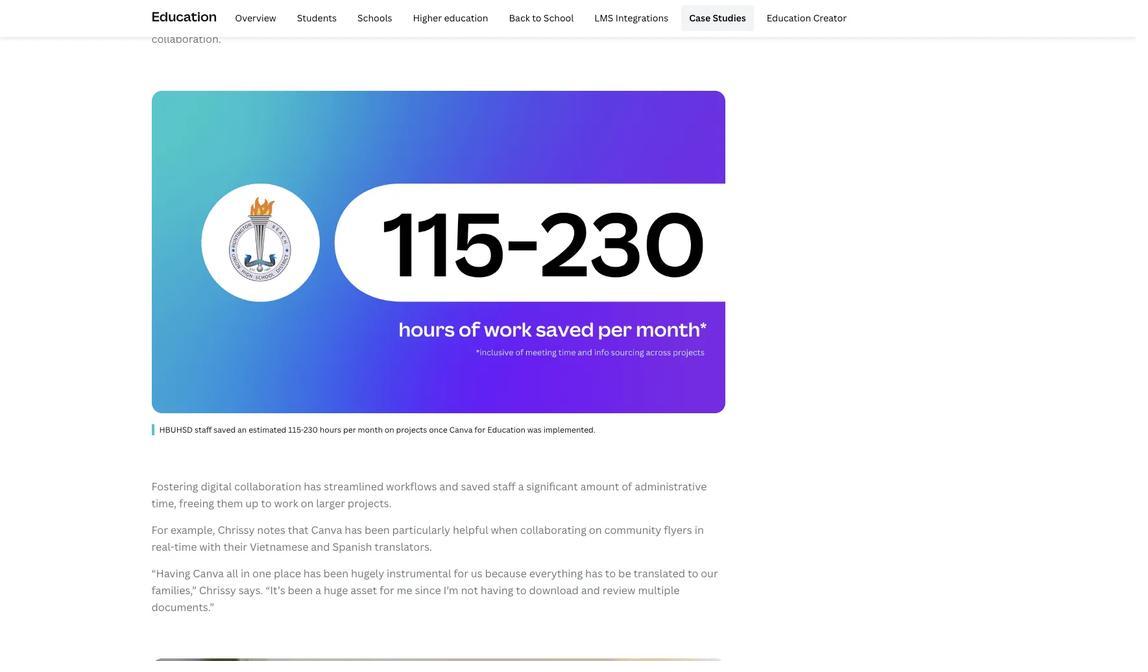Task type: describe. For each thing, give the bounding box(es) containing it.
spanish
[[333, 540, 372, 554]]

translators.
[[375, 540, 432, 554]]

collaborating
[[521, 524, 587, 538]]

115- inside , hbuhsd staff found they were saving between 115-230 hours per month on projects, inclusive of meeting time and info sourcing, by replacing in-person meetings with intuitive online collaboration.
[[597, 0, 617, 13]]

schools link
[[350, 5, 400, 31]]

everything
[[530, 567, 583, 581]]

chrissy inside "having canva all in one place has been hugely instrumental for us because everything has to be translated to our families," chrissy says. "it's been a huge asset for me since i'm not having to download and review multiple documents."
[[199, 584, 236, 598]]

hugely
[[351, 567, 385, 581]]

digital
[[201, 480, 232, 494]]

in inside "having canva all in one place has been hugely instrumental for us because everything has to be translated to our families," chrissy says. "it's been a huge asset for me since i'm not having to download and review multiple documents."
[[241, 567, 250, 581]]

2 horizontal spatial for
[[475, 425, 486, 436]]

i'm
[[444, 584, 459, 598]]

person
[[510, 15, 545, 30]]

up
[[246, 497, 259, 511]]

saved inside 'fostering digital collaboration has streamlined workflows and saved staff a significant amount of administrative time, freeing them up to work on larger projects.'
[[461, 480, 491, 494]]

that
[[288, 524, 309, 538]]

projects
[[396, 425, 427, 436]]

chrissy inside for example, chrissy notes that canva has been particularly helpful when collaborating on community flyers in real-time with their vietnamese and spanish translators.
[[218, 524, 255, 538]]

since
[[415, 584, 441, 598]]

lms integrations
[[595, 12, 669, 24]]

huge
[[324, 584, 348, 598]]

notes
[[257, 524, 286, 538]]

,
[[355, 0, 357, 13]]

230 inside , hbuhsd staff found they were saving between 115-230 hours per month on projects, inclusive of meeting time and info sourcing, by replacing in-person meetings with intuitive online collaboration.
[[617, 0, 636, 13]]

staff inside 'fostering digital collaboration has streamlined workflows and saved staff a significant amount of administrative time, freeing them up to work on larger projects.'
[[493, 480, 516, 494]]

workflows
[[386, 480, 437, 494]]

fostering digital collaboration has streamlined workflows and saved staff a significant amount of administrative time, freeing them up to work on larger projects.
[[152, 480, 707, 511]]

been for particularly
[[365, 524, 390, 538]]

per inside , hbuhsd staff found they were saving between 115-230 hours per month on projects, inclusive of meeting time and info sourcing, by replacing in-person meetings with intuitive online collaboration.
[[670, 0, 687, 13]]

to inside 'fostering digital collaboration has streamlined workflows and saved staff a significant amount of administrative time, freeing them up to work on larger projects.'
[[261, 497, 272, 511]]

were
[[490, 0, 514, 13]]

creator
[[814, 12, 847, 24]]

to left our
[[688, 567, 699, 581]]

documents."
[[152, 600, 214, 615]]

time inside , hbuhsd staff found they were saving between 115-230 hours per month on projects, inclusive of meeting time and info sourcing, by replacing in-person meetings with intuitive online collaboration.
[[316, 15, 339, 30]]

education creator link
[[759, 5, 855, 31]]

on inside 'fostering digital collaboration has streamlined workflows and saved staff a significant amount of administrative time, freeing them up to work on larger projects.'
[[301, 497, 314, 511]]

because
[[485, 567, 527, 581]]

lms integrations link
[[587, 5, 677, 31]]

1 vertical spatial 230
[[304, 425, 318, 436]]

estimated
[[249, 425, 287, 436]]

implemented.
[[544, 425, 596, 436]]

higher education link
[[405, 5, 496, 31]]

them
[[217, 497, 243, 511]]

staff inside , hbuhsd staff found they were saving between 115-230 hours per month on projects, inclusive of meeting time and info sourcing, by replacing in-person meetings with intuitive online collaboration.
[[407, 0, 430, 13]]

, hbuhsd staff found they were saving between 115-230 hours per month on projects, inclusive of meeting time and info sourcing, by replacing in-person meetings with intuitive online collaboration.
[[152, 0, 723, 46]]

been for hugely
[[324, 567, 349, 581]]

freeing
[[179, 497, 214, 511]]

was
[[528, 425, 542, 436]]

and inside , hbuhsd staff found they were saving between 115-230 hours per month on projects, inclusive of meeting time and info sourcing, by replacing in-person meetings with intuitive online collaboration.
[[341, 15, 360, 30]]

having
[[481, 584, 514, 598]]

download
[[529, 584, 579, 598]]

studies
[[713, 12, 746, 24]]

case
[[690, 12, 711, 24]]

students link
[[289, 5, 345, 31]]

case studies link
[[682, 5, 754, 31]]

education for education
[[152, 8, 217, 25]]

online
[[664, 15, 695, 30]]

collaboration.
[[152, 32, 221, 46]]

"it's
[[266, 584, 285, 598]]

to left be
[[606, 567, 616, 581]]

and inside 'fostering digital collaboration has streamlined workflows and saved staff a significant amount of administrative time, freeing them up to work on larger projects.'
[[440, 480, 459, 494]]

meetings
[[547, 15, 593, 30]]

2 vertical spatial been
[[288, 584, 313, 598]]

translated
[[634, 567, 686, 581]]

a inside 'fostering digital collaboration has streamlined workflows and saved staff a significant amount of administrative time, freeing them up to work on larger projects.'
[[518, 480, 524, 494]]

significant
[[527, 480, 578, 494]]

0 horizontal spatial month
[[358, 425, 383, 436]]

for
[[152, 524, 168, 538]]

back
[[509, 12, 530, 24]]

0 horizontal spatial hours
[[320, 425, 342, 436]]

has right place
[[304, 567, 321, 581]]

intuitive
[[620, 15, 661, 30]]

place
[[274, 567, 301, 581]]

education
[[444, 12, 489, 24]]

hours inside , hbuhsd staff found they were saving between 115-230 hours per month on projects, inclusive of meeting time and info sourcing, by replacing in-person meetings with intuitive online collaboration.
[[639, 0, 667, 13]]

and inside for example, chrissy notes that canva has been particularly helpful when collaborating on community flyers in real-time with their vietnamese and spanish translators.
[[311, 540, 330, 554]]

collaboration
[[234, 480, 301, 494]]

not
[[461, 584, 478, 598]]

month inside , hbuhsd staff found they were saving between 115-230 hours per month on projects, inclusive of meeting time and info sourcing, by replacing in-person meetings with intuitive online collaboration.
[[690, 0, 723, 13]]

canva inside "having canva all in one place has been hugely instrumental for us because everything has to be translated to our families," chrissy says. "it's been a huge asset for me since i'm not having to download and review multiple documents."
[[193, 567, 224, 581]]

me
[[397, 584, 413, 598]]

and inside "having canva all in one place has been hugely instrumental for us because everything has to be translated to our families," chrissy says. "it's been a huge asset for me since i'm not having to download and review multiple documents."
[[582, 584, 601, 598]]

example,
[[171, 524, 215, 538]]

to inside menu bar
[[532, 12, 542, 24]]

streamlined
[[324, 480, 384, 494]]

amount
[[581, 480, 620, 494]]

found
[[432, 0, 462, 13]]

on inside for example, chrissy notes that canva has been particularly helpful when collaborating on community flyers in real-time with their vietnamese and spanish translators.
[[589, 524, 602, 538]]

us
[[471, 567, 483, 581]]

helpful
[[453, 524, 489, 538]]

projects.
[[348, 497, 392, 511]]

our
[[701, 567, 719, 581]]

hbuhsd staff saved an estimated 115-230 hours per month on projects once canva for education was implemented.
[[159, 425, 596, 436]]

their
[[224, 540, 247, 554]]



Task type: vqa. For each thing, say whether or not it's contained in the screenshot.
left Recent
no



Task type: locate. For each thing, give the bounding box(es) containing it.
115-
[[597, 0, 617, 13], [288, 425, 304, 436]]

time inside for example, chrissy notes that canva has been particularly helpful when collaborating on community flyers in real-time with their vietnamese and spanish translators.
[[174, 540, 197, 554]]

1 vertical spatial 115-
[[288, 425, 304, 436]]

students
[[297, 12, 337, 24]]

of left the meeting
[[260, 15, 270, 30]]

on left projects,
[[152, 15, 164, 30]]

education left "was"
[[488, 425, 526, 436]]

1 vertical spatial hbuhsd
[[159, 425, 193, 436]]

sourcing,
[[385, 15, 430, 30]]

0 horizontal spatial 230
[[304, 425, 318, 436]]

and right the workflows
[[440, 480, 459, 494]]

1 vertical spatial in
[[241, 567, 250, 581]]

115- right estimated
[[288, 425, 304, 436]]

all
[[227, 567, 238, 581]]

of right amount
[[622, 480, 633, 494]]

0 horizontal spatial of
[[260, 15, 270, 30]]

0 vertical spatial a
[[518, 480, 524, 494]]

1 horizontal spatial for
[[454, 567, 469, 581]]

0 vertical spatial canva
[[450, 425, 473, 436]]

0 vertical spatial time
[[316, 15, 339, 30]]

0 horizontal spatial per
[[343, 425, 356, 436]]

with inside for example, chrissy notes that canva has been particularly helpful when collaborating on community flyers in real-time with their vietnamese and spanish translators.
[[200, 540, 221, 554]]

been up huge
[[324, 567, 349, 581]]

0 horizontal spatial with
[[200, 540, 221, 554]]

1 vertical spatial per
[[343, 425, 356, 436]]

1 vertical spatial of
[[622, 480, 633, 494]]

chrissy
[[218, 524, 255, 538], [199, 584, 236, 598]]

per
[[670, 0, 687, 13], [343, 425, 356, 436]]

per up the streamlined
[[343, 425, 356, 436]]

inclusive
[[213, 15, 257, 30]]

been inside for example, chrissy notes that canva has been particularly helpful when collaborating on community flyers in real-time with their vietnamese and spanish translators.
[[365, 524, 390, 538]]

1 horizontal spatial month
[[690, 0, 723, 13]]

1 vertical spatial for
[[454, 567, 469, 581]]

on right work
[[301, 497, 314, 511]]

in
[[695, 524, 704, 538], [241, 567, 250, 581]]

month
[[690, 0, 723, 13], [358, 425, 383, 436]]

0 horizontal spatial staff
[[195, 425, 212, 436]]

0 vertical spatial hours
[[639, 0, 667, 13]]

0 vertical spatial 115-
[[597, 0, 617, 13]]

flyers
[[664, 524, 693, 538]]

staff left the an
[[195, 425, 212, 436]]

2 horizontal spatial staff
[[493, 480, 516, 494]]

fostering
[[152, 480, 198, 494]]

case studies
[[690, 12, 746, 24]]

integrations
[[616, 12, 669, 24]]

hbuhsd
[[360, 0, 405, 13], [159, 425, 193, 436]]

for left me at left bottom
[[380, 584, 395, 598]]

1 horizontal spatial hbuhsd
[[360, 0, 405, 13]]

a left huge
[[316, 584, 321, 598]]

time,
[[152, 497, 177, 511]]

0 vertical spatial per
[[670, 0, 687, 13]]

month up online
[[690, 0, 723, 13]]

2 horizontal spatial canva
[[450, 425, 473, 436]]

2 horizontal spatial education
[[767, 12, 812, 24]]

0 horizontal spatial hbuhsd
[[159, 425, 193, 436]]

0 vertical spatial saved
[[214, 425, 236, 436]]

1 horizontal spatial been
[[324, 567, 349, 581]]

multiple
[[639, 584, 680, 598]]

"having
[[152, 567, 190, 581]]

0 vertical spatial staff
[[407, 0, 430, 13]]

230 right estimated
[[304, 425, 318, 436]]

school
[[544, 12, 574, 24]]

canva left all
[[193, 567, 224, 581]]

saved left the an
[[214, 425, 236, 436]]

and left "review" at the bottom right
[[582, 584, 601, 598]]

for example, chrissy notes that canva has been particularly helpful when collaborating on community flyers in real-time with their vietnamese and spanish translators.
[[152, 524, 704, 554]]

asset
[[351, 584, 377, 598]]

education creator
[[767, 12, 847, 24]]

per up online
[[670, 0, 687, 13]]

"having canva all in one place has been hugely instrumental for us because everything has to be translated to our families," chrissy says. "it's been a huge asset for me since i'm not having to download and review multiple documents."
[[152, 567, 719, 615]]

time down example,
[[174, 540, 197, 554]]

for right once
[[475, 425, 486, 436]]

back to school link
[[502, 5, 582, 31]]

for
[[475, 425, 486, 436], [454, 567, 469, 581], [380, 584, 395, 598]]

time
[[316, 15, 339, 30], [174, 540, 197, 554]]

time right the meeting
[[316, 15, 339, 30]]

canva right once
[[450, 425, 473, 436]]

1 vertical spatial been
[[324, 567, 349, 581]]

1 vertical spatial month
[[358, 425, 383, 436]]

community
[[605, 524, 662, 538]]

1 vertical spatial hours
[[320, 425, 342, 436]]

they
[[465, 0, 487, 13]]

has inside 'fostering digital collaboration has streamlined workflows and saved staff a significant amount of administrative time, freeing them up to work on larger projects.'
[[304, 480, 321, 494]]

1 vertical spatial with
[[200, 540, 221, 554]]

with down example,
[[200, 540, 221, 554]]

1 vertical spatial time
[[174, 540, 197, 554]]

staff up 'sourcing,'
[[407, 0, 430, 13]]

1 vertical spatial staff
[[195, 425, 212, 436]]

instrumental
[[387, 567, 451, 581]]

a inside "having canva all in one place has been hugely instrumental for us because everything has to be translated to our families," chrissy says. "it's been a huge asset for me since i'm not having to download and review multiple documents."
[[316, 584, 321, 598]]

saved up helpful
[[461, 480, 491, 494]]

a left 'significant' in the bottom of the page
[[518, 480, 524, 494]]

larger
[[316, 497, 345, 511]]

on
[[152, 15, 164, 30], [385, 425, 395, 436], [301, 497, 314, 511], [589, 524, 602, 538]]

1 horizontal spatial hours
[[639, 0, 667, 13]]

0 horizontal spatial in
[[241, 567, 250, 581]]

menu bar
[[222, 5, 855, 31]]

for left us
[[454, 567, 469, 581]]

0 vertical spatial 230
[[617, 0, 636, 13]]

in inside for example, chrissy notes that canva has been particularly helpful when collaborating on community flyers in real-time with their vietnamese and spanish translators.
[[695, 524, 704, 538]]

230 up intuitive
[[617, 0, 636, 13]]

education inside "link"
[[767, 12, 812, 24]]

0 horizontal spatial a
[[316, 584, 321, 598]]

hbuhsd inside , hbuhsd staff found they were saving between 115-230 hours per month on projects, inclusive of meeting time and info sourcing, by replacing in-person meetings with intuitive online collaboration.
[[360, 0, 405, 13]]

1 horizontal spatial in
[[695, 524, 704, 538]]

families,"
[[152, 584, 197, 598]]

education for education creator
[[767, 12, 812, 24]]

1 vertical spatial canva
[[311, 524, 342, 538]]

1 horizontal spatial per
[[670, 0, 687, 13]]

been
[[365, 524, 390, 538], [324, 567, 349, 581], [288, 584, 313, 598]]

has up spanish
[[345, 524, 362, 538]]

with left intuitive
[[596, 15, 617, 30]]

0 vertical spatial chrissy
[[218, 524, 255, 538]]

0 horizontal spatial been
[[288, 584, 313, 598]]

1 horizontal spatial 230
[[617, 0, 636, 13]]

to down because on the bottom
[[516, 584, 527, 598]]

230
[[617, 0, 636, 13], [304, 425, 318, 436]]

to
[[532, 12, 542, 24], [261, 497, 272, 511], [606, 567, 616, 581], [688, 567, 699, 581], [516, 584, 527, 598]]

1 horizontal spatial saved
[[461, 480, 491, 494]]

one
[[253, 567, 271, 581]]

0 vertical spatial been
[[365, 524, 390, 538]]

and down ,
[[341, 15, 360, 30]]

0 vertical spatial month
[[690, 0, 723, 13]]

1 horizontal spatial time
[[316, 15, 339, 30]]

1 vertical spatial chrissy
[[199, 584, 236, 598]]

by
[[433, 15, 445, 30]]

education
[[152, 8, 217, 25], [767, 12, 812, 24], [488, 425, 526, 436]]

education up collaboration.
[[152, 8, 217, 25]]

on left community
[[589, 524, 602, 538]]

0 horizontal spatial time
[[174, 540, 197, 554]]

when
[[491, 524, 518, 538]]

hbuhsd up fostering
[[159, 425, 193, 436]]

review
[[603, 584, 636, 598]]

1 vertical spatial a
[[316, 584, 321, 598]]

schools
[[358, 12, 392, 24]]

particularly
[[392, 524, 451, 538]]

1 horizontal spatial canva
[[311, 524, 342, 538]]

a
[[518, 480, 524, 494], [316, 584, 321, 598]]

on left the projects
[[385, 425, 395, 436]]

been down place
[[288, 584, 313, 598]]

hbuhsd up info on the top of page
[[360, 0, 405, 13]]

lms
[[595, 12, 614, 24]]

chrissy up their
[[218, 524, 255, 538]]

back to school
[[509, 12, 574, 24]]

1 vertical spatial saved
[[461, 480, 491, 494]]

with inside , hbuhsd staff found they were saving between 115-230 hours per month on projects, inclusive of meeting time and info sourcing, by replacing in-person meetings with intuitive online collaboration.
[[596, 15, 617, 30]]

has up larger
[[304, 480, 321, 494]]

hours up the streamlined
[[320, 425, 342, 436]]

has inside for example, chrissy notes that canva has been particularly helpful when collaborating on community flyers in real-time with their vietnamese and spanish translators.
[[345, 524, 362, 538]]

has up "review" at the bottom right
[[586, 567, 603, 581]]

2 vertical spatial canva
[[193, 567, 224, 581]]

0 horizontal spatial education
[[152, 8, 217, 25]]

in right all
[[241, 567, 250, 581]]

1 horizontal spatial of
[[622, 480, 633, 494]]

vietnamese
[[250, 540, 309, 554]]

1 horizontal spatial a
[[518, 480, 524, 494]]

0 vertical spatial of
[[260, 15, 270, 30]]

staff up when
[[493, 480, 516, 494]]

projects,
[[167, 15, 211, 30]]

higher
[[413, 12, 442, 24]]

on inside , hbuhsd staff found they were saving between 115-230 hours per month on projects, inclusive of meeting time and info sourcing, by replacing in-person meetings with intuitive online collaboration.
[[152, 15, 164, 30]]

0 horizontal spatial 115-
[[288, 425, 304, 436]]

1 horizontal spatial education
[[488, 425, 526, 436]]

0 horizontal spatial canva
[[193, 567, 224, 581]]

1 horizontal spatial with
[[596, 15, 617, 30]]

chrissy down all
[[199, 584, 236, 598]]

in-
[[497, 15, 510, 30]]

overview link
[[227, 5, 284, 31]]

meeting
[[273, 15, 314, 30]]

education left "creator"
[[767, 12, 812, 24]]

canva inside for example, chrissy notes that canva has been particularly helpful when collaborating on community flyers in real-time with their vietnamese and spanish translators.
[[311, 524, 342, 538]]

to right back
[[532, 12, 542, 24]]

and left spanish
[[311, 540, 330, 554]]

2 vertical spatial for
[[380, 584, 395, 598]]

0 vertical spatial in
[[695, 524, 704, 538]]

0 vertical spatial for
[[475, 425, 486, 436]]

in right flyers
[[695, 524, 704, 538]]

0 horizontal spatial saved
[[214, 425, 236, 436]]

month left the projects
[[358, 425, 383, 436]]

2 vertical spatial staff
[[493, 480, 516, 494]]

0 vertical spatial with
[[596, 15, 617, 30]]

115- right between
[[597, 0, 617, 13]]

saved
[[214, 425, 236, 436], [461, 480, 491, 494]]

0 vertical spatial hbuhsd
[[360, 0, 405, 13]]

canva down larger
[[311, 524, 342, 538]]

been down 'projects.'
[[365, 524, 390, 538]]

info
[[363, 15, 382, 30]]

of inside 'fostering digital collaboration has streamlined workflows and saved staff a significant amount of administrative time, freeing them up to work on larger projects.'
[[622, 480, 633, 494]]

1 horizontal spatial staff
[[407, 0, 430, 13]]

hours up intuitive
[[639, 0, 667, 13]]

with
[[596, 15, 617, 30], [200, 540, 221, 554]]

staff
[[407, 0, 430, 13], [195, 425, 212, 436], [493, 480, 516, 494]]

of inside , hbuhsd staff found they were saving between 115-230 hours per month on projects, inclusive of meeting time and info sourcing, by replacing in-person meetings with intuitive online collaboration.
[[260, 15, 270, 30]]

0 horizontal spatial for
[[380, 584, 395, 598]]

replacing
[[448, 15, 494, 30]]

an
[[238, 425, 247, 436]]

2 horizontal spatial been
[[365, 524, 390, 538]]

menu bar containing overview
[[222, 5, 855, 31]]

overview
[[235, 12, 276, 24]]

work
[[274, 497, 298, 511]]

of
[[260, 15, 270, 30], [622, 480, 633, 494]]

saving
[[517, 0, 548, 13]]

to right "up"
[[261, 497, 272, 511]]

real-
[[152, 540, 174, 554]]

between
[[551, 0, 594, 13]]

administrative
[[635, 480, 707, 494]]

1 horizontal spatial 115-
[[597, 0, 617, 13]]

higher education
[[413, 12, 489, 24]]



